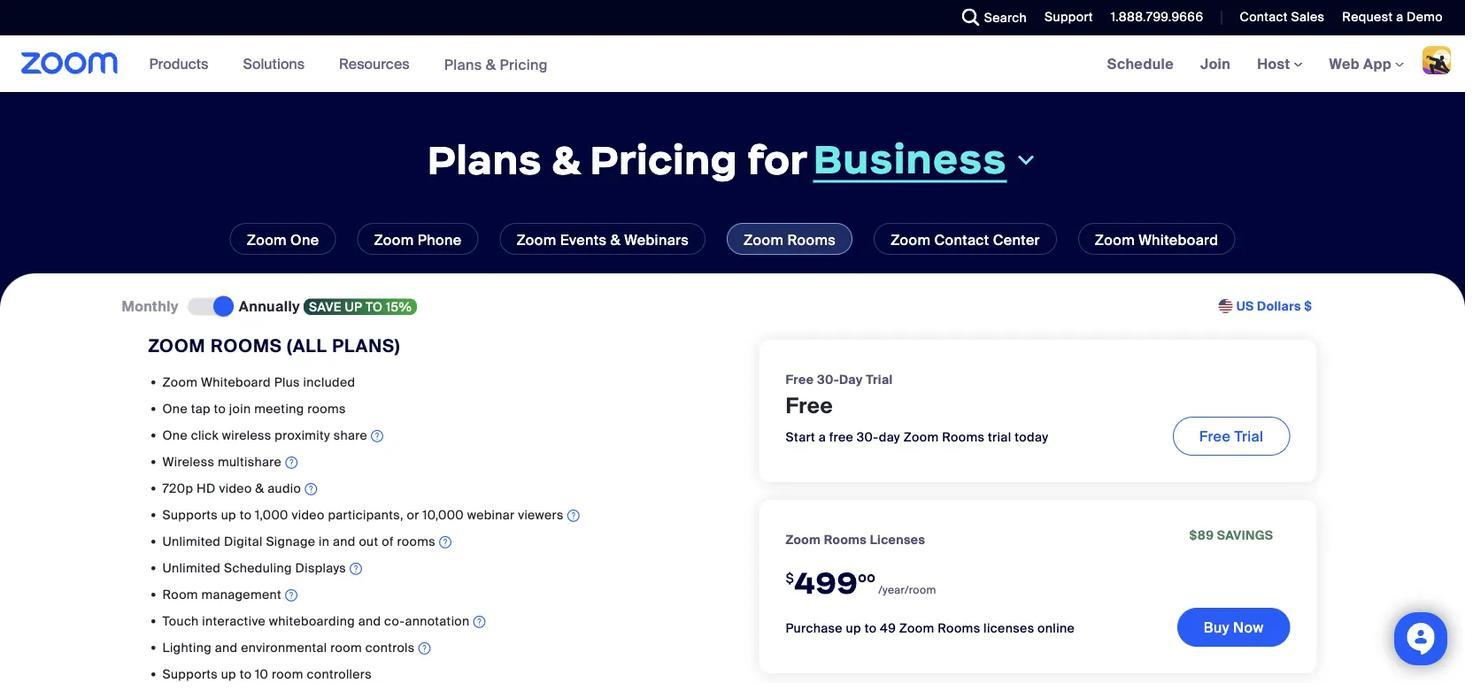Task type: locate. For each thing, give the bounding box(es) containing it.
room right 10
[[272, 666, 303, 682]]

whiteboard inside tabs of zoom services tab list
[[1139, 231, 1218, 249]]

management
[[201, 586, 281, 603]]

zoom for zoom rooms (all plans)
[[148, 334, 206, 357]]

supports down 720p
[[162, 507, 218, 523]]

1 horizontal spatial room
[[330, 639, 362, 656]]

whiteboard
[[1139, 231, 1218, 249], [201, 374, 271, 390]]

whiteboard for zoom whiteboard plus included
[[201, 374, 271, 390]]

0 vertical spatial a
[[1396, 9, 1403, 25]]

center
[[993, 231, 1040, 249]]

0 vertical spatial trial
[[866, 371, 893, 388]]

licenses
[[984, 620, 1034, 637]]

buy
[[1204, 618, 1229, 637]]

up left 10
[[221, 666, 236, 682]]

zoom one
[[247, 231, 319, 249]]

1 vertical spatial a
[[819, 429, 826, 446]]

co-
[[384, 613, 405, 629]]

video down learn more about 720p hd video & audio icon
[[292, 507, 325, 523]]

1 vertical spatial and
[[358, 613, 381, 629]]

0 vertical spatial free
[[786, 371, 814, 388]]

plans inside product information navigation
[[444, 55, 482, 74]]

720p hd video & audio
[[162, 480, 301, 496]]

request a demo link
[[1329, 0, 1465, 35], [1342, 9, 1443, 25]]

1 horizontal spatial video
[[292, 507, 325, 523]]

0 horizontal spatial $
[[786, 570, 794, 586]]

1 vertical spatial whiteboard
[[201, 374, 271, 390]]

host button
[[1257, 54, 1303, 73]]

us
[[1236, 298, 1254, 315]]

learn more about unlimited scheduling displays image
[[350, 560, 362, 578]]

product information navigation
[[136, 35, 561, 93]]

learn more about supports up to 1,000 video participants, or 10,000 webinar viewers image
[[567, 507, 580, 525]]

1 vertical spatial contact
[[934, 231, 989, 249]]

to for purchase up to 49 zoom rooms licenses online
[[865, 620, 877, 637]]

supports for supports up to 10 room controllers
[[162, 666, 218, 682]]

720p
[[162, 480, 193, 496]]

1 vertical spatial unlimited
[[162, 560, 221, 576]]

1 vertical spatial 30-
[[857, 429, 879, 446]]

1 vertical spatial free
[[786, 392, 833, 419]]

pricing for plans & pricing for
[[590, 135, 738, 185]]

zoom for zoom contact center
[[891, 231, 931, 249]]

touch interactive whiteboarding and co-annotation application
[[162, 612, 706, 633]]

0 horizontal spatial and
[[215, 639, 238, 656]]

webinars
[[624, 231, 689, 249]]

signage
[[266, 533, 315, 550]]

$499 per year per room element
[[786, 553, 1177, 610]]

1 vertical spatial trial
[[1234, 427, 1264, 446]]

contact sales
[[1240, 9, 1325, 25]]

2 vertical spatial free
[[1199, 427, 1231, 446]]

0 vertical spatial plans
[[444, 55, 482, 74]]

1 horizontal spatial whiteboard
[[1139, 231, 1218, 249]]

0 horizontal spatial room
[[272, 666, 303, 682]]

up right save
[[345, 299, 362, 315]]

plans for plans & pricing for
[[427, 135, 542, 185]]

now
[[1233, 618, 1264, 637]]

1 vertical spatial rooms
[[397, 533, 436, 550]]

1.888.799.9666 button
[[1097, 0, 1208, 35], [1111, 9, 1203, 25]]

up inside application
[[221, 507, 236, 523]]

rooms down the included on the left bottom of the page
[[307, 400, 346, 417]]

2 vertical spatial one
[[162, 427, 188, 443]]

room
[[330, 639, 362, 656], [272, 666, 303, 682]]

10,000
[[423, 507, 464, 523]]

unlimited up room
[[162, 560, 221, 576]]

contact left center
[[934, 231, 989, 249]]

banner
[[0, 35, 1465, 93]]

1 vertical spatial $
[[786, 570, 794, 586]]

49
[[880, 620, 896, 637]]

banner containing products
[[0, 35, 1465, 93]]

zoom whiteboard plus included
[[162, 374, 355, 390]]

to inside application
[[240, 507, 252, 523]]

unlimited left digital
[[162, 533, 221, 550]]

lighting and environmental room controls
[[162, 639, 415, 656]]

contact inside tabs of zoom services tab list
[[934, 231, 989, 249]]

room management application
[[162, 586, 706, 607]]

up left 49
[[846, 620, 861, 637]]

learn more about unlimited digital signage in and out of rooms image
[[439, 534, 451, 551]]

tap
[[191, 400, 210, 417]]

unlimited scheduling displays application
[[162, 559, 706, 580]]

main content containing business
[[0, 35, 1465, 683]]

trial
[[866, 371, 893, 388], [1234, 427, 1264, 446]]

tabs of zoom services tab list
[[27, 223, 1438, 255]]

0 vertical spatial room
[[330, 639, 362, 656]]

one
[[290, 231, 319, 249], [162, 400, 188, 417], [162, 427, 188, 443]]

up down 720p hd video & audio
[[221, 507, 236, 523]]

a left free
[[819, 429, 826, 446]]

to left 10
[[240, 666, 252, 682]]

wireless multishare
[[162, 454, 282, 470]]

search
[[984, 9, 1027, 26]]

purchase up to 49 zoom rooms licenses online
[[786, 620, 1075, 637]]

contact left sales in the top of the page
[[1240, 9, 1288, 25]]

learn more about one click wireless proximity share image
[[371, 427, 383, 445]]

one left 'tap'
[[162, 400, 188, 417]]

unlimited for unlimited digital signage in and out of rooms
[[162, 533, 221, 550]]

zoom for zoom rooms
[[744, 231, 784, 249]]

or
[[407, 507, 419, 523]]

to left 1,000 on the left bottom of page
[[240, 507, 252, 523]]

0 vertical spatial one
[[290, 231, 319, 249]]

to
[[366, 299, 383, 315], [214, 400, 226, 417], [240, 507, 252, 523], [865, 620, 877, 637], [240, 666, 252, 682]]

whiteboard for zoom whiteboard
[[1139, 231, 1218, 249]]

and left co-
[[358, 613, 381, 629]]

main content
[[0, 35, 1465, 683]]

to left 15%
[[366, 299, 383, 315]]

room management
[[162, 586, 281, 603]]

and down interactive
[[215, 639, 238, 656]]

1 vertical spatial plans
[[427, 135, 542, 185]]

1 vertical spatial room
[[272, 666, 303, 682]]

0 vertical spatial $
[[1304, 298, 1312, 315]]

$89
[[1189, 527, 1214, 544]]

rooms inside tabs of zoom services tab list
[[787, 231, 836, 249]]

up
[[345, 299, 362, 315], [221, 507, 236, 523], [846, 620, 861, 637], [221, 666, 236, 682]]

/year/room
[[878, 583, 936, 597]]

proximity
[[275, 427, 330, 443]]

$89 savings
[[1189, 527, 1273, 544]]

start a free 30-day zoom rooms trial today
[[786, 429, 1048, 446]]

1 horizontal spatial $
[[1304, 298, 1312, 315]]

support link
[[1031, 0, 1097, 35], [1045, 9, 1093, 25]]

one up wireless
[[162, 427, 188, 443]]

click
[[191, 427, 219, 443]]

0 vertical spatial whiteboard
[[1139, 231, 1218, 249]]

contact
[[1240, 9, 1288, 25], [934, 231, 989, 249]]

and right in
[[333, 533, 356, 550]]

a for request
[[1396, 9, 1403, 25]]

whiteboarding
[[269, 613, 355, 629]]

2 unlimited from the top
[[162, 560, 221, 576]]

to for one tap to join meeting rooms
[[214, 400, 226, 417]]

1 unlimited from the top
[[162, 533, 221, 550]]

free trial link
[[1173, 417, 1290, 456]]

a left demo
[[1396, 9, 1403, 25]]

0 horizontal spatial pricing
[[500, 55, 548, 74]]

30-
[[817, 371, 839, 388], [857, 429, 879, 446]]

a
[[1396, 9, 1403, 25], [819, 429, 826, 446]]

zoom for zoom whiteboard
[[1095, 231, 1135, 249]]

0 horizontal spatial rooms
[[307, 400, 346, 417]]

&
[[486, 55, 496, 74], [551, 135, 580, 185], [610, 231, 621, 249], [255, 480, 264, 496]]

one up annually save up to 15%
[[290, 231, 319, 249]]

controls
[[365, 639, 415, 656]]

rooms left trial
[[942, 429, 985, 446]]

$ up purchase
[[786, 570, 794, 586]]

today
[[1015, 429, 1048, 446]]

1 horizontal spatial 30-
[[857, 429, 879, 446]]

day
[[879, 429, 900, 446]]

1 horizontal spatial a
[[1396, 9, 1403, 25]]

room up controllers
[[330, 639, 362, 656]]

start
[[786, 429, 815, 446]]

buy now
[[1204, 618, 1264, 637]]

to for supports up to 1,000 video participants, or 10,000 webinar viewers
[[240, 507, 252, 523]]

0 vertical spatial supports
[[162, 507, 218, 523]]

a for start
[[819, 429, 826, 446]]

rooms inside application
[[397, 533, 436, 550]]

2 supports from the top
[[162, 666, 218, 682]]

0 vertical spatial and
[[333, 533, 356, 550]]

monthly
[[122, 297, 179, 316]]

for
[[747, 135, 808, 185]]

2 horizontal spatial and
[[358, 613, 381, 629]]

pricing inside product information navigation
[[500, 55, 548, 74]]

contact sales link
[[1226, 0, 1329, 35], [1240, 9, 1325, 25]]

1 horizontal spatial rooms
[[397, 533, 436, 550]]

products
[[149, 54, 208, 73]]

to left 49
[[865, 620, 877, 637]]

0 vertical spatial 30-
[[817, 371, 839, 388]]

0 horizontal spatial contact
[[934, 231, 989, 249]]

0 horizontal spatial video
[[219, 480, 252, 496]]

free for free
[[786, 392, 833, 419]]

0 vertical spatial pricing
[[500, 55, 548, 74]]

video right hd
[[219, 480, 252, 496]]

learn more about room management image
[[285, 587, 297, 604]]

touch interactive whiteboarding and co-annotation
[[162, 613, 470, 629]]

and
[[333, 533, 356, 550], [358, 613, 381, 629], [215, 639, 238, 656]]

0 vertical spatial unlimited
[[162, 533, 221, 550]]

rooms up 'zoom whiteboard plus included'
[[211, 334, 282, 357]]

plans & pricing for
[[427, 135, 808, 185]]

viewers
[[518, 507, 564, 523]]

to right 'tap'
[[214, 400, 226, 417]]

profile picture image
[[1423, 46, 1451, 74]]

$ right dollars
[[1304, 298, 1312, 315]]

interactive
[[202, 613, 266, 629]]

rooms down or
[[397, 533, 436, 550]]

supports up to 1,000 video participants, or 10,000 webinar viewers application
[[162, 506, 706, 527]]

1 horizontal spatial pricing
[[590, 135, 738, 185]]

1 vertical spatial one
[[162, 400, 188, 417]]

to inside annually save up to 15%
[[366, 299, 383, 315]]

plans & pricing
[[444, 55, 548, 74]]

zoom
[[247, 231, 287, 249], [374, 231, 414, 249], [516, 231, 556, 249], [744, 231, 784, 249], [891, 231, 931, 249], [1095, 231, 1135, 249], [148, 334, 206, 357], [162, 374, 198, 390], [904, 429, 939, 446], [786, 531, 821, 548], [899, 620, 934, 637]]

0 horizontal spatial whiteboard
[[201, 374, 271, 390]]

1 vertical spatial supports
[[162, 666, 218, 682]]

0 horizontal spatial trial
[[866, 371, 893, 388]]

meetings navigation
[[1094, 35, 1465, 93]]

learn more about wireless multishare image
[[285, 454, 298, 472]]

1 supports from the top
[[162, 507, 218, 523]]

zoom logo image
[[21, 52, 118, 74]]

1 horizontal spatial and
[[333, 533, 356, 550]]

plans
[[444, 55, 482, 74], [427, 135, 542, 185]]

annually save up to 15%
[[239, 297, 412, 316]]

0 vertical spatial contact
[[1240, 9, 1288, 25]]

us dollars $
[[1236, 298, 1312, 315]]

supports up to 10 room controllers
[[162, 666, 372, 682]]

0 horizontal spatial a
[[819, 429, 826, 446]]

events
[[560, 231, 607, 249]]

scheduling
[[224, 560, 292, 576]]

30- right free
[[857, 429, 879, 446]]

support
[[1045, 9, 1093, 25]]

free for free 30-day trial
[[786, 371, 814, 388]]

room inside lighting and environmental room controls application
[[330, 639, 362, 656]]

learn more about 720p hd video & audio image
[[305, 481, 317, 498]]

wireless multishare application
[[162, 453, 706, 474]]

30- up free
[[817, 371, 839, 388]]

rooms down for
[[787, 231, 836, 249]]

1 horizontal spatial trial
[[1234, 427, 1264, 446]]

1 vertical spatial video
[[292, 507, 325, 523]]

webinar
[[467, 507, 515, 523]]

supports down lighting
[[162, 666, 218, 682]]

one inside application
[[162, 427, 188, 443]]

rooms up 00
[[824, 531, 867, 548]]

1 vertical spatial pricing
[[590, 135, 738, 185]]

supports inside application
[[162, 507, 218, 523]]

meeting
[[254, 400, 304, 417]]

1,000
[[255, 507, 288, 523]]



Task type: describe. For each thing, give the bounding box(es) containing it.
save
[[309, 299, 341, 315]]

join
[[229, 400, 251, 417]]

learn more about lighting and environmental room controls image
[[418, 640, 431, 658]]

host
[[1257, 54, 1294, 73]]

& inside application
[[255, 480, 264, 496]]

online
[[1038, 620, 1075, 637]]

zoom for zoom phone
[[374, 231, 414, 249]]

demo
[[1407, 9, 1443, 25]]

business button
[[813, 134, 1038, 184]]

day
[[839, 371, 863, 388]]

zoom events & webinars
[[516, 231, 689, 249]]

1 horizontal spatial contact
[[1240, 9, 1288, 25]]

audio
[[268, 480, 301, 496]]

request
[[1342, 9, 1393, 25]]

up inside annually save up to 15%
[[345, 299, 362, 315]]

buy now link
[[1177, 608, 1290, 647]]

displays
[[295, 560, 346, 576]]

one click wireless proximity share
[[162, 427, 367, 443]]

$ inside $ 499 00 /year/room
[[786, 570, 794, 586]]

zoom for zoom events & webinars
[[516, 231, 556, 249]]

search button
[[949, 0, 1031, 35]]

schedule
[[1107, 54, 1174, 73]]

in
[[319, 533, 330, 550]]

wireless
[[162, 454, 214, 470]]

web app button
[[1329, 54, 1404, 73]]

unlimited scheduling displays
[[162, 560, 346, 576]]

solutions
[[243, 54, 305, 73]]

zoom phone
[[374, 231, 462, 249]]

1.888.799.9666
[[1111, 9, 1203, 25]]

join
[[1200, 54, 1231, 73]]

rooms for zoom rooms (all plans)
[[211, 334, 282, 357]]

licenses
[[870, 531, 925, 548]]

(all
[[287, 334, 327, 357]]

resources button
[[339, 35, 417, 92]]

15%
[[386, 299, 412, 315]]

zoom contact center
[[891, 231, 1040, 249]]

annotation
[[405, 613, 470, 629]]

one for one click wireless proximity share
[[162, 427, 188, 443]]

business
[[813, 134, 1007, 184]]

zoom rooms (all plans)
[[148, 334, 400, 357]]

sales
[[1291, 9, 1325, 25]]

solutions button
[[243, 35, 313, 92]]

$ inside "popup button"
[[1304, 298, 1312, 315]]

499
[[794, 564, 858, 602]]

rooms left licenses in the bottom of the page
[[938, 620, 980, 637]]

free
[[829, 429, 853, 446]]

annually
[[239, 297, 300, 316]]

included
[[303, 374, 355, 390]]

to for supports up to 10 room controllers
[[240, 666, 252, 682]]

web
[[1329, 54, 1360, 73]]

zoom for zoom rooms licenses
[[786, 531, 821, 548]]

share
[[333, 427, 367, 443]]

zoom for zoom one
[[247, 231, 287, 249]]

digital
[[224, 533, 263, 550]]

plans for plans & pricing
[[444, 55, 482, 74]]

one tap to join meeting rooms
[[162, 400, 346, 417]]

lighting and environmental room controls application
[[162, 639, 706, 660]]

unlimited digital signage in and out of rooms application
[[162, 533, 706, 554]]

zoom for zoom whiteboard plus included
[[162, 374, 198, 390]]

hd
[[197, 480, 216, 496]]

2 vertical spatial and
[[215, 639, 238, 656]]

& inside product information navigation
[[486, 55, 496, 74]]

0 horizontal spatial 30-
[[817, 371, 839, 388]]

plans)
[[332, 334, 400, 357]]

pricing for plans & pricing
[[500, 55, 548, 74]]

up for supports up to 1,000 video participants, or 10,000 webinar viewers
[[221, 507, 236, 523]]

room
[[162, 586, 198, 603]]

web app
[[1329, 54, 1392, 73]]

one inside tabs of zoom services tab list
[[290, 231, 319, 249]]

one click wireless proximity share application
[[162, 427, 706, 447]]

of
[[382, 533, 394, 550]]

& inside tabs of zoom services tab list
[[610, 231, 621, 249]]

$ 499 00 /year/room
[[786, 564, 936, 602]]

schedule link
[[1094, 35, 1187, 92]]

down image
[[1014, 149, 1038, 170]]

environmental
[[241, 639, 327, 656]]

out
[[359, 533, 378, 550]]

unlimited for unlimited scheduling displays
[[162, 560, 221, 576]]

controllers
[[307, 666, 372, 682]]

supports for supports up to 1,000 video participants, or 10,000 webinar viewers
[[162, 507, 218, 523]]

zoom rooms licenses element
[[786, 531, 925, 549]]

one for one tap to join meeting rooms
[[162, 400, 188, 417]]

free 30-day trial
[[786, 371, 893, 388]]

dollars
[[1257, 298, 1301, 315]]

0 vertical spatial rooms
[[307, 400, 346, 417]]

rooms for zoom rooms licenses
[[824, 531, 867, 548]]

purchase
[[786, 620, 843, 637]]

multishare
[[218, 454, 282, 470]]

touch
[[162, 613, 199, 629]]

and inside application
[[358, 613, 381, 629]]

720p hd video & audio application
[[162, 480, 706, 500]]

zoom rooms licenses
[[786, 531, 925, 548]]

products button
[[149, 35, 216, 92]]

supports up to 1,000 video participants, or 10,000 webinar viewers
[[162, 507, 564, 523]]

wireless
[[222, 427, 271, 443]]

unlimited digital signage in and out of rooms
[[162, 533, 436, 550]]

trial
[[988, 429, 1011, 446]]

0 vertical spatial video
[[219, 480, 252, 496]]

request a demo
[[1342, 9, 1443, 25]]

zoom rooms
[[744, 231, 836, 249]]

resources
[[339, 54, 410, 73]]

free for free trial
[[1199, 427, 1231, 446]]

rooms for zoom rooms
[[787, 231, 836, 249]]

up for purchase up to 49 zoom rooms licenses online
[[846, 620, 861, 637]]

up for supports up to 10 room controllers
[[221, 666, 236, 682]]

free 30-day trial element
[[786, 370, 893, 389]]

00
[[858, 571, 876, 585]]

learn more about touch interactive whiteboarding and co-annotation image
[[473, 613, 486, 631]]

free trial
[[1199, 427, 1264, 446]]

lighting
[[162, 639, 212, 656]]



Task type: vqa. For each thing, say whether or not it's contained in the screenshot.
Center on the right of the page
yes



